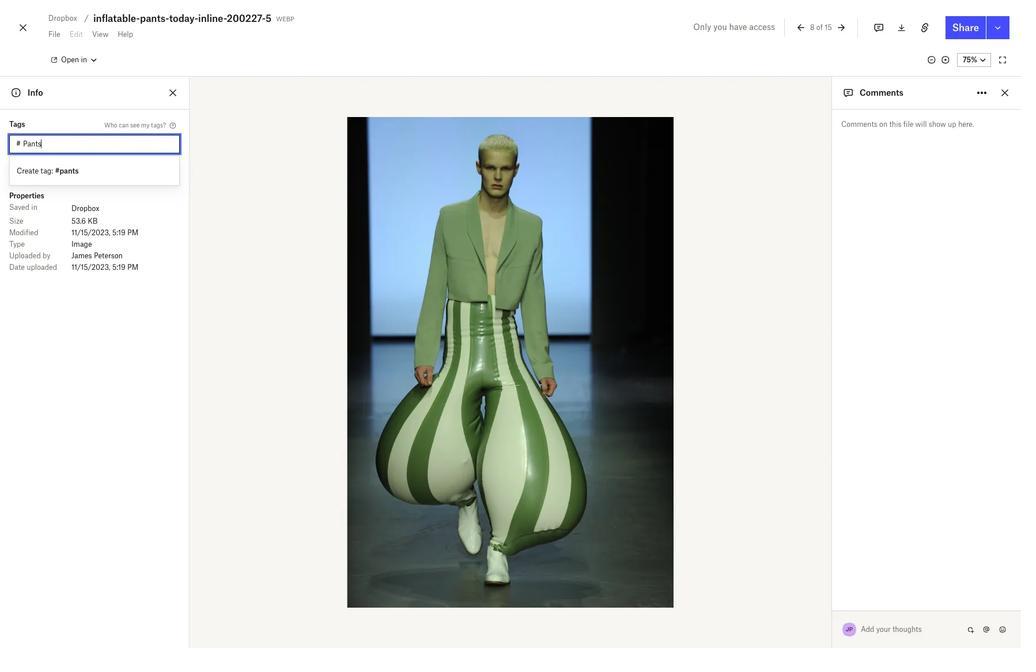 Task type: vqa. For each thing, say whether or not it's contained in the screenshot.
the view popup button on the left top
yes



Task type: locate. For each thing, give the bounding box(es) containing it.
uploaded down 'microsoft_pride_21_bisexual.jpg'
[[803, 440, 830, 447]]

#
[[16, 140, 21, 148]]

to for microsoft_pride_21_pansexual.jpg
[[831, 576, 837, 583]]

copy
[[951, 603, 969, 611]]

0 horizontal spatial in
[[31, 203, 37, 212]]

11/15/2023, 5:19 pm down kb at top
[[72, 228, 138, 237]]

file button
[[44, 25, 65, 44]]

3 row from the top
[[9, 227, 180, 239]]

all
[[796, 627, 805, 636]]

microsoft_pride_21_bisexual.jpg
[[781, 427, 888, 435]]

uploaded down 'microsoft_pride_21_demisexual.jpg' on the right bottom of the page
[[803, 406, 830, 413]]

to down microsoft_pride_21_pansexual.jpg
[[831, 576, 837, 583]]

my
[[141, 121, 150, 128]]

microsoft_pride_21_demisexual.jpg
[[781, 393, 899, 401]]

53.6 kb
[[72, 217, 98, 225]]

dropbox inside row
[[72, 204, 99, 213]]

uploaded inside microsoft_pride_21_pride_flag.jpg uploaded to
[[803, 508, 830, 515]]

1 vertical spatial 5:19
[[112, 263, 126, 272]]

microsoft_pride_21_intersex.jpg uploaded to
[[781, 529, 887, 549]]

uploaded down microsoft_pride_21_pansexual.jpg
[[803, 576, 830, 583]]

to down microsoft_pride_21_pride_flag.jpg at the right
[[831, 508, 837, 515]]

1 horizontal spatial uploaded
[[869, 627, 899, 636]]

table
[[9, 202, 180, 273]]

add
[[861, 625, 875, 634]]

0 vertical spatial 5:19
[[112, 228, 126, 237]]

uploaded down the microsoft_pride_21_intersex.jpg
[[803, 542, 830, 549]]

0 vertical spatial in
[[81, 55, 87, 64]]

successfully
[[827, 627, 867, 636]]

to down 'microsoft_pride_21_demisexual.jpg' on the right bottom of the page
[[831, 406, 837, 413]]

row down dropbox link
[[9, 216, 180, 227]]

row containing size
[[9, 216, 180, 227]]

Add a tag text field
[[23, 138, 173, 151]]

in inside row
[[31, 203, 37, 212]]

uploaded down type
[[9, 251, 41, 260]]

to down the microsoft_pride_21_intersex.jpg
[[831, 542, 837, 549]]

2 5:19 from the top
[[112, 263, 126, 272]]

1 11/15/2023, 5:19 pm from the top
[[72, 228, 138, 237]]

6 row from the top
[[9, 262, 180, 273]]

11/15/2023,
[[72, 228, 110, 237], [72, 263, 110, 272]]

row down 'james peterson'
[[9, 262, 180, 273]]

2 11/15/2023, from the top
[[72, 263, 110, 272]]

create
[[17, 167, 39, 175]]

row down image
[[9, 250, 180, 262]]

3 to from the top
[[831, 474, 837, 481]]

pants-
[[140, 13, 169, 24]]

to inside microsoft_pride_21_neutrois.jpg uploaded to
[[831, 474, 837, 481]]

4 to from the top
[[831, 508, 837, 515]]

15
[[825, 23, 833, 32]]

row
[[9, 202, 180, 216], [9, 216, 180, 227], [9, 227, 180, 239], [9, 239, 180, 250], [9, 250, 180, 262], [9, 262, 180, 273]]

to inside microsoft_pride_21_pansexual.jpg uploaded to
[[831, 576, 837, 583]]

uploaded for microsoft_pride_21_bisexual.jpg
[[803, 440, 830, 447]]

uploaded inside microsoft_pride_21_demisexual.jpg uploaded to
[[803, 406, 830, 413]]

2 to from the top
[[831, 440, 837, 447]]

tag:
[[41, 167, 53, 175]]

dropbox up 53.6 kb
[[72, 204, 99, 213]]

1 row from the top
[[9, 202, 180, 216]]

who can see my tags?
[[104, 121, 166, 128]]

uploaded down microsoft_pride_21_pride_flag.jpg at the right
[[803, 508, 830, 515]]

0 vertical spatial comments
[[860, 88, 904, 97]]

to inside microsoft_pride_21_bisexual.jpg uploaded to
[[831, 440, 837, 447]]

saved
[[9, 203, 29, 212]]

11/15/2023, 5:19 pm
[[72, 228, 138, 237], [72, 263, 138, 272]]

dropbox
[[48, 14, 77, 22], [72, 204, 99, 213]]

in right "open"
[[81, 55, 87, 64]]

8
[[811, 23, 815, 32]]

5:19
[[112, 228, 126, 237], [112, 263, 126, 272]]

inflatable-
[[93, 13, 140, 24]]

table containing saved in
[[9, 202, 180, 273]]

5 row from the top
[[9, 250, 180, 262]]

dropbox for dropbox link
[[72, 204, 99, 213]]

kb
[[88, 217, 98, 225]]

uploaded inside microsoft_pride_21_neutrois.jpg uploaded to
[[803, 474, 830, 481]]

your
[[877, 625, 891, 634]]

microsoft_pride_21_pride_flag.jpg
[[781, 495, 894, 503]]

2 pm from the top
[[127, 263, 138, 272]]

uploaded
[[27, 263, 57, 272], [869, 627, 899, 636]]

1 vertical spatial pm
[[127, 263, 138, 272]]

11/15/2023, down 'james peterson'
[[72, 263, 110, 272]]

4 row from the top
[[9, 239, 180, 250]]

you
[[714, 22, 728, 32]]

uploaded for microsoft_pride_21_pride_flag.jpg
[[803, 508, 830, 515]]

row down kb at top
[[9, 227, 180, 239]]

1 5:19 from the top
[[112, 228, 126, 237]]

share button
[[946, 16, 987, 39]]

#pants
[[55, 167, 79, 175]]

dropbox link
[[72, 203, 99, 215]]

75% button
[[958, 53, 992, 67]]

to down 'microsoft_pride_21_bisexual.jpg'
[[831, 440, 837, 447]]

to inside "microsoft_pride_21_intersex.jpg uploaded to"
[[831, 542, 837, 549]]

5:19 for 53.6 kb
[[112, 228, 126, 237]]

have
[[730, 22, 748, 32]]

in down properties
[[31, 203, 37, 212]]

in
[[81, 55, 87, 64], [31, 203, 37, 212]]

11/15/2023, for peterson
[[72, 263, 110, 272]]

to for microsoft_pride_21_demisexual.jpg
[[831, 406, 837, 413]]

uploaded inside microsoft_pride_21_bisexual.jpg uploaded to
[[803, 440, 830, 447]]

0 vertical spatial pm
[[127, 228, 138, 237]]

11/15/2023, 5:19 pm for kb
[[72, 228, 138, 237]]

to for microsoft_pride_21_intersex.jpg
[[831, 542, 837, 549]]

open
[[61, 55, 79, 64]]

uploaded inside microsoft_pride_21_pansexual.jpg uploaded to
[[803, 576, 830, 583]]

upload
[[796, 617, 825, 627]]

uploaded down microsoft_pride_21_neutrois.jpg
[[803, 474, 830, 481]]

copy link button
[[946, 600, 989, 614]]

1 vertical spatial 11/15/2023, 5:19 pm
[[72, 263, 138, 272]]

can
[[119, 121, 129, 128]]

upload successful! alert
[[753, 354, 1007, 648]]

5:19 up peterson
[[112, 228, 126, 237]]

dropbox up file
[[48, 14, 77, 22]]

to
[[831, 406, 837, 413], [831, 440, 837, 447], [831, 474, 837, 481], [831, 508, 837, 515], [831, 542, 837, 549], [831, 576, 837, 583]]

1 vertical spatial 11/15/2023,
[[72, 263, 110, 272]]

tags
[[9, 120, 25, 129]]

uploaded inside row
[[27, 263, 57, 272]]

see
[[130, 121, 140, 128]]

file
[[48, 30, 60, 39]]

row up 'james peterson'
[[9, 239, 180, 250]]

5:19 down peterson
[[112, 263, 126, 272]]

to inside microsoft_pride_21_pride_flag.jpg uploaded to
[[831, 508, 837, 515]]

type
[[9, 240, 25, 249]]

date
[[9, 263, 25, 272]]

0 vertical spatial 11/15/2023,
[[72, 228, 110, 237]]

1 pm from the top
[[127, 228, 138, 237]]

11/15/2023, down kb at top
[[72, 228, 110, 237]]

2 row from the top
[[9, 216, 180, 227]]

row containing type
[[9, 239, 180, 250]]

0 horizontal spatial uploaded
[[27, 263, 57, 272]]

1 vertical spatial dropbox
[[72, 204, 99, 213]]

to down microsoft_pride_21_neutrois.jpg
[[831, 474, 837, 481]]

6 to from the top
[[831, 576, 837, 583]]

11/15/2023, 5:19 pm down peterson
[[72, 263, 138, 272]]

in inside dropdown button
[[81, 55, 87, 64]]

to for microsoft_pride_21_bisexual.jpg
[[831, 440, 837, 447]]

0 vertical spatial 11/15/2023, 5:19 pm
[[72, 228, 138, 237]]

uploaded inside "microsoft_pride_21_intersex.jpg uploaded to"
[[803, 542, 830, 549]]

tags?
[[151, 121, 166, 128]]

0 vertical spatial dropbox
[[48, 14, 77, 22]]

row up kb at top
[[9, 202, 180, 216]]

james
[[72, 251, 92, 260]]

row containing uploaded by
[[9, 250, 180, 262]]

comments
[[860, 88, 904, 97], [842, 120, 878, 129]]

here.
[[959, 120, 975, 129]]

1 vertical spatial comments
[[842, 120, 878, 129]]

to inside microsoft_pride_21_demisexual.jpg uploaded to
[[831, 406, 837, 413]]

dropbox inside 'popup button'
[[48, 14, 77, 22]]

pm
[[127, 228, 138, 237], [127, 263, 138, 272]]

0 vertical spatial uploaded
[[27, 263, 57, 272]]

200227-
[[227, 13, 266, 24]]

1 vertical spatial in
[[31, 203, 37, 212]]

comments left the on on the top of page
[[842, 120, 878, 129]]

close image
[[16, 18, 30, 37]]

1 horizontal spatial in
[[81, 55, 87, 64]]

1 to from the top
[[831, 406, 837, 413]]

uploaded
[[9, 251, 41, 260], [803, 406, 830, 413], [803, 440, 830, 447], [803, 474, 830, 481], [803, 508, 830, 515], [803, 542, 830, 549], [803, 576, 830, 583]]

2 11/15/2023, 5:19 pm from the top
[[72, 263, 138, 272]]

5 to from the top
[[831, 542, 837, 549]]

webp
[[276, 13, 294, 23]]

only you have access
[[694, 22, 776, 32]]

dropbox for dropbox 'popup button'
[[48, 14, 77, 22]]

comments up the on on the top of page
[[860, 88, 904, 97]]

5
[[266, 13, 272, 24]]

1 11/15/2023, from the top
[[72, 228, 110, 237]]

1 vertical spatial uploaded
[[869, 627, 899, 636]]



Task type: describe. For each thing, give the bounding box(es) containing it.
items
[[807, 627, 825, 636]]

microsoft_pride_21_pride_flag.jpg uploaded to
[[781, 495, 894, 515]]

uploaded by
[[9, 251, 50, 260]]

up
[[949, 120, 957, 129]]

who
[[104, 121, 117, 128]]

microsoft_pride_21_neutrois.jpg
[[781, 461, 888, 469]]

comments on this file will show up here.
[[842, 120, 975, 129]]

on
[[880, 120, 888, 129]]

by
[[43, 251, 50, 260]]

uploaded for microsoft_pride_21_demisexual.jpg
[[803, 406, 830, 413]]

comments for comments on this file will show up here.
[[842, 120, 878, 129]]

#fashion button
[[9, 163, 61, 176]]

file
[[904, 120, 914, 129]]

jp
[[846, 626, 854, 633]]

/
[[84, 13, 89, 23]]

microsoft_pride_21_intersex.jpg
[[781, 529, 887, 537]]

will
[[916, 120, 928, 129]]

info
[[28, 88, 43, 97]]

inline-
[[198, 13, 227, 24]]

show
[[929, 120, 947, 129]]

/ inflatable-pants-today-inline-200227-5 webp
[[84, 13, 294, 24]]

75%
[[964, 55, 978, 64]]

thoughts
[[893, 625, 922, 634]]

this
[[890, 120, 902, 129]]

pm for kb
[[127, 228, 138, 237]]

saved in
[[9, 203, 37, 212]]

Add your thoughts text field
[[862, 620, 964, 639]]

microsoft_pride_21_pansexual.jpg
[[781, 563, 894, 571]]

help
[[118, 30, 133, 39]]

row containing saved in
[[9, 202, 180, 216]]

#fashion
[[16, 165, 45, 174]]

53.6
[[72, 217, 86, 225]]

in for open in
[[81, 55, 87, 64]]

who can see my tags? image
[[168, 121, 178, 130]]

microsoft_pride_21_lesbian.jpg
[[781, 597, 886, 605]]

successful!
[[827, 617, 871, 627]]

view button
[[87, 25, 113, 44]]

modified
[[9, 228, 38, 237]]

view
[[92, 30, 109, 39]]

microsoft_pride_21_neutrois.jpg uploaded to
[[781, 461, 888, 481]]

properties
[[9, 191, 44, 200]]

uploaded for microsoft_pride_21_pansexual.jpg
[[803, 576, 830, 583]]

comments for comments
[[860, 88, 904, 97]]

create tag: #pants
[[17, 167, 79, 175]]

pm for peterson
[[127, 263, 138, 272]]

to for microsoft_pride_21_neutrois.jpg
[[831, 474, 837, 481]]

link
[[971, 603, 983, 611]]

11/15/2023, for kb
[[72, 228, 110, 237]]

james peterson
[[72, 251, 123, 260]]

uploaded inside upload successful! all items successfully uploaded
[[869, 627, 899, 636]]

11/15/2023, 5:19 pm for peterson
[[72, 263, 138, 272]]

uploaded for microsoft_pride_21_neutrois.jpg
[[803, 474, 830, 481]]

peterson
[[94, 251, 123, 260]]

share
[[953, 22, 980, 33]]

uploaded for microsoft_pride_21_intersex.jpg
[[803, 542, 830, 549]]

help button
[[113, 25, 138, 44]]

8 of 15
[[811, 23, 833, 32]]

access
[[750, 22, 776, 32]]

date uploaded
[[9, 263, 57, 272]]

dropbox button
[[44, 12, 82, 25]]

microsoft_pride_21_bisexual.jpg uploaded to
[[781, 427, 888, 447]]

image
[[72, 240, 92, 249]]

close left sidebar image
[[166, 86, 180, 100]]

only
[[694, 22, 712, 32]]

add your thoughts
[[861, 625, 922, 634]]

size
[[9, 217, 23, 225]]

row containing modified
[[9, 227, 180, 239]]

upload successful! all items successfully uploaded
[[796, 617, 899, 636]]

row containing date uploaded
[[9, 262, 180, 273]]

in for saved in
[[31, 203, 37, 212]]

open in
[[61, 55, 87, 64]]

microsoft_pride_21_pansexual.jpg uploaded to
[[781, 563, 894, 583]]

copy link
[[951, 603, 983, 611]]

add your thoughts image
[[862, 623, 955, 636]]

5:19 for james peterson
[[112, 263, 126, 272]]

open in button
[[44, 51, 103, 69]]

microsoft_pride_21_demisexual.jpg uploaded to
[[781, 393, 899, 413]]

today-
[[169, 13, 198, 24]]

of
[[817, 23, 823, 32]]

close right sidebar image
[[999, 86, 1013, 100]]

to for microsoft_pride_21_pride_flag.jpg
[[831, 508, 837, 515]]



